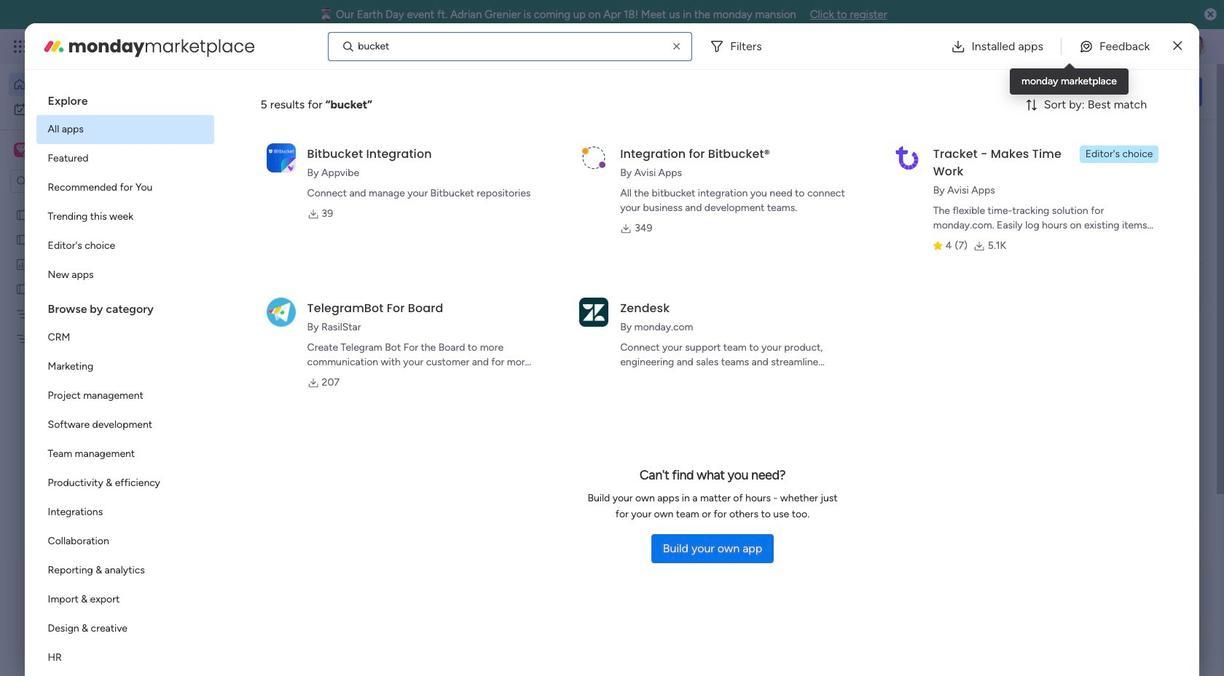 Task type: describe. For each thing, give the bounding box(es) containing it.
see plans image
[[242, 39, 255, 55]]

quick search results list box
[[225, 165, 949, 537]]

update feed image
[[998, 39, 1012, 54]]

terry turtle image
[[1183, 35, 1207, 58]]

add to favorites image
[[432, 295, 447, 310]]

public board image
[[15, 232, 29, 246]]

select product image
[[13, 39, 28, 54]]

notifications image
[[966, 39, 980, 54]]

2 heading from the top
[[36, 290, 214, 324]]

workspace selection element
[[14, 141, 122, 160]]

public dashboard image
[[15, 257, 29, 271]]

help center element
[[984, 630, 1202, 677]]

monday marketplace image
[[42, 35, 65, 58]]

workspace image
[[16, 142, 26, 158]]



Task type: locate. For each thing, give the bounding box(es) containing it.
public board image down public dashboard icon
[[15, 282, 29, 296]]

0 vertical spatial heading
[[36, 82, 214, 115]]

app logo image
[[266, 143, 296, 173], [579, 143, 609, 173], [893, 143, 922, 173], [266, 298, 296, 327], [579, 298, 609, 327]]

1 vertical spatial heading
[[36, 290, 214, 324]]

help image
[[1130, 39, 1144, 54]]

1 circle o image from the top
[[1006, 203, 1015, 214]]

monday marketplace image
[[1062, 39, 1076, 54]]

public board image up component image
[[243, 295, 259, 311]]

component image
[[243, 318, 257, 331]]

option
[[9, 73, 177, 96], [9, 98, 177, 121], [36, 115, 214, 144], [36, 144, 214, 173], [36, 173, 214, 203], [0, 201, 186, 204], [36, 203, 214, 232], [36, 232, 214, 261], [36, 261, 214, 290], [36, 324, 214, 353], [36, 353, 214, 382], [36, 382, 214, 411], [36, 411, 214, 440], [36, 440, 214, 469], [36, 469, 214, 498], [36, 498, 214, 528], [36, 528, 214, 557], [36, 557, 214, 586], [36, 586, 214, 615], [36, 615, 214, 644], [36, 644, 214, 673]]

workspace image
[[14, 142, 28, 158]]

Search in workspace field
[[31, 173, 122, 190]]

0 vertical spatial dapulse x slim image
[[1173, 38, 1182, 55]]

public board image inside quick search results list box
[[243, 295, 259, 311]]

getting started element
[[984, 560, 1202, 619]]

2 vertical spatial circle o image
[[1006, 240, 1015, 251]]

1 heading from the top
[[36, 82, 214, 115]]

3 circle o image from the top
[[1006, 240, 1015, 251]]

public board image up public board image
[[15, 208, 29, 222]]

1 vertical spatial circle o image
[[1006, 222, 1015, 233]]

dapulse x slim image
[[1173, 38, 1182, 55], [1181, 135, 1198, 152]]

circle o image
[[1006, 203, 1015, 214], [1006, 222, 1015, 233], [1006, 240, 1015, 251]]

v2 user feedback image
[[996, 83, 1007, 100]]

public board image
[[15, 208, 29, 222], [15, 282, 29, 296], [243, 295, 259, 311]]

search everything image
[[1097, 39, 1112, 54]]

2 circle o image from the top
[[1006, 222, 1015, 233]]

1 vertical spatial dapulse x slim image
[[1181, 135, 1198, 152]]

heading
[[36, 82, 214, 115], [36, 290, 214, 324]]

list box
[[36, 82, 214, 677], [0, 199, 186, 548]]

2 image
[[1009, 30, 1022, 46]]

0 vertical spatial circle o image
[[1006, 203, 1015, 214]]

v2 bolt switch image
[[1109, 83, 1118, 99]]



Task type: vqa. For each thing, say whether or not it's contained in the screenshot.
bottom Public board image
yes



